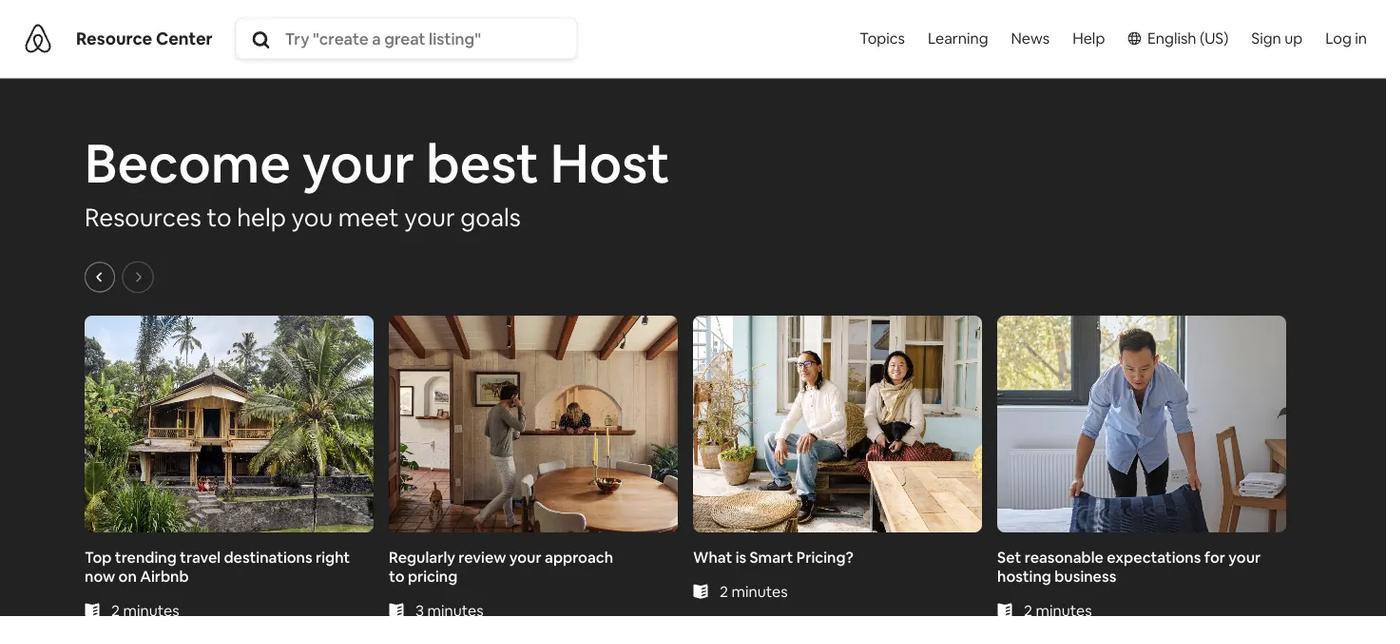 Task type: locate. For each thing, give the bounding box(es) containing it.
in
[[1356, 28, 1368, 48]]

your
[[302, 128, 415, 198], [510, 547, 542, 566], [1229, 547, 1261, 566]]

two people sit on a balcony bench just outside large open windows near potted trees, a table, and a spiral staircase. image
[[693, 315, 982, 532], [693, 315, 982, 532]]

for
[[1205, 547, 1226, 566]]

travel
[[180, 547, 221, 566]]

a person wearing a blue button-up shirt lays a blanket across the foot of a bed next to a table with a potted white orchid. image
[[998, 315, 1287, 532], [998, 315, 1287, 532]]

trending
[[115, 547, 177, 566]]

top
[[85, 547, 112, 566]]

set reasonable expectations for your hosting business link
[[998, 315, 1287, 617]]

approach
[[545, 547, 614, 566]]

topics
[[860, 28, 905, 48]]

2 horizontal spatial your
[[1229, 547, 1261, 566]]

you
[[292, 201, 333, 233]]

2
[[720, 581, 729, 601]]

resource
[[76, 27, 152, 50]]

smart pricing?
[[750, 547, 854, 566]]

news button
[[1000, 0, 1062, 76]]

learning button
[[917, 0, 1000, 76]]

log in button
[[1315, 0, 1379, 76]]

log in
[[1326, 28, 1368, 48]]

your right review
[[510, 547, 542, 566]]

destinations
[[224, 547, 313, 566]]

top trending travel destinations right now on airbnb
[[85, 547, 350, 585]]

log
[[1326, 28, 1352, 48]]

learning
[[928, 28, 989, 48]]

your up meet
[[302, 128, 415, 198]]

regularly
[[389, 547, 456, 566]]

resource center link
[[76, 27, 213, 50]]

is
[[736, 547, 747, 566]]

right
[[316, 547, 350, 566]]

(us)
[[1200, 28, 1229, 48]]

a person holding a mug and a cell phone walks past a dining table toward a bright window as another person looks on. image
[[389, 315, 678, 532], [389, 315, 678, 532]]

now
[[85, 566, 115, 585]]

1 horizontal spatial your
[[510, 547, 542, 566]]

help
[[1073, 28, 1106, 48]]

0 horizontal spatial your
[[302, 128, 415, 198]]

your right for
[[1229, 547, 1261, 566]]

sign
[[1252, 28, 1282, 48]]

best host
[[426, 128, 670, 198]]

resources
[[85, 201, 201, 233]]

sign up
[[1252, 28, 1303, 48]]

become
[[85, 128, 291, 198]]

three people sit on the front steps of a place listed on airbnb in bali facing large tropical trees and vegetation. image
[[85, 315, 374, 532], [85, 315, 374, 532]]

expectations
[[1107, 547, 1202, 566]]



Task type: vqa. For each thing, say whether or not it's contained in the screenshot.
TOPICS dropdown button at the right of the page
yes



Task type: describe. For each thing, give the bounding box(es) containing it.
your inside regularly review your approach to pricing
[[510, 547, 542, 566]]

your goals
[[405, 201, 521, 233]]

set reasonable expectations for your hosting business
[[998, 547, 1261, 585]]

english (us)
[[1148, 28, 1229, 48]]

reasonable
[[1025, 547, 1104, 566]]

Search text field
[[285, 28, 573, 49]]

up
[[1285, 28, 1303, 48]]

what is smart pricing?
[[693, 547, 854, 566]]

minutes
[[732, 581, 788, 601]]

english (us) button
[[1117, 0, 1241, 76]]

become your best host resources to help you meet your goals
[[85, 128, 670, 233]]

to pricing
[[389, 566, 458, 585]]

english
[[1148, 28, 1197, 48]]

your inside the become your best host resources to help you meet your goals
[[302, 128, 415, 198]]

topics button
[[856, 0, 909, 80]]

resource center
[[76, 27, 213, 50]]

meet
[[338, 201, 399, 233]]

help
[[237, 201, 286, 233]]

top trending travel destinations right now on airbnb link
[[85, 315, 374, 617]]

help link
[[1062, 0, 1117, 76]]

2 minutes
[[720, 581, 788, 601]]

sign up button
[[1241, 0, 1315, 76]]

review
[[459, 547, 506, 566]]

set
[[998, 547, 1022, 566]]

to
[[207, 201, 232, 233]]

regularly review your approach to pricing link
[[389, 315, 678, 617]]

hosting business
[[998, 566, 1117, 585]]

your inside set reasonable expectations for your hosting business
[[1229, 547, 1261, 566]]

center
[[156, 27, 213, 50]]

on airbnb
[[118, 566, 189, 585]]

news
[[1011, 28, 1050, 48]]

regularly review your approach to pricing
[[389, 547, 614, 585]]

what
[[693, 547, 733, 566]]



